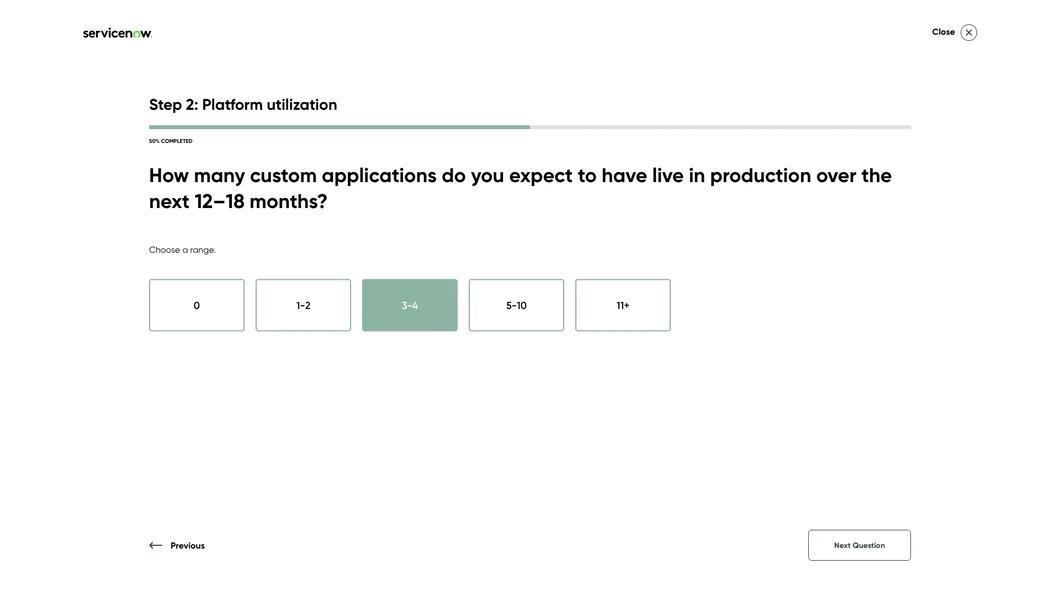 Task type: vqa. For each thing, say whether or not it's contained in the screenshot.
strongest at top right
yes



Task type: locate. For each thing, give the bounding box(es) containing it.
1 horizontal spatial have
[[844, 278, 866, 291]]

1 horizontal spatial in
[[689, 163, 706, 188]]

works
[[144, 543, 168, 554]]

the
[[862, 163, 893, 188], [869, 278, 884, 291], [580, 293, 596, 305], [671, 293, 686, 305], [495, 323, 510, 335]]

0 horizontal spatial the
[[102, 543, 117, 554]]

servicenow™
[[190, 543, 242, 554]]

in right 'live'
[[689, 163, 706, 188]]

0 vertical spatial estimator
[[573, 195, 728, 239]]

estimator down 'live'
[[573, 195, 728, 239]]

a right get
[[494, 338, 500, 350]]

many inside how many custom applications do you expect to have live in production over the next 12–18 months?
[[194, 163, 245, 188]]

2 horizontal spatial platform
[[676, 149, 815, 193]]

you
[[471, 163, 505, 188], [759, 323, 775, 335]]

the left right
[[869, 278, 884, 291]]

the right over
[[862, 163, 893, 188]]

you right "do"
[[471, 163, 505, 188]]

2 vertical spatial platform
[[512, 323, 550, 335]]

the left now
[[671, 293, 686, 305]]

0 vertical spatial the
[[651, 278, 668, 291]]

estimator inside use the platform team estimator to find out how many people you need to build your team and get a shareable estimate report.
[[580, 323, 623, 335]]

1 vertical spatial a
[[862, 263, 868, 276]]

1 vertical spatial people
[[724, 323, 756, 335]]

expect
[[510, 163, 573, 188]]

1 horizontal spatial platform
[[512, 323, 550, 335]]

maintains,
[[684, 263, 731, 276]]

need
[[778, 323, 801, 335]]

right
[[886, 278, 907, 291]]

1 vertical spatial servicenow
[[793, 263, 846, 276]]

the inside your servicenow® platform team establishes, maintains, and extends servicenow as a strategic business platform in your organization. the strongest servicenow platform teams have the right number of people with the skills to support the now platform®.
[[651, 278, 668, 291]]

step
[[149, 94, 182, 114]]

a left range.
[[183, 244, 188, 255]]

your right build
[[841, 323, 860, 335]]

to right expect
[[578, 163, 597, 188]]

3-
[[402, 300, 413, 312]]

have left 'live'
[[602, 163, 648, 188]]

with left skills
[[559, 293, 578, 305]]

establishes,
[[629, 263, 682, 276]]

platform
[[202, 94, 263, 114], [676, 149, 815, 193], [512, 323, 550, 335]]

the inside how many custom applications do you expect to have live in production over the next 12–18 months?
[[862, 163, 893, 188]]

have down the as
[[844, 278, 866, 291]]

many right "how"
[[696, 323, 722, 335]]

you inside how many custom applications do you expect to have live in production over the next 12–18 months?
[[471, 163, 505, 188]]

get
[[475, 338, 491, 350]]

your left the organization.
[[567, 278, 587, 291]]

choose
[[149, 244, 180, 255]]

0 horizontal spatial your
[[567, 278, 587, 291]]

0 vertical spatial with
[[559, 293, 578, 305]]

1 vertical spatial team
[[863, 323, 887, 335]]

a right the as
[[862, 263, 868, 276]]

many up 12–18
[[194, 163, 245, 188]]

platform down servicenow®
[[516, 278, 555, 291]]

to
[[578, 163, 597, 188], [621, 293, 630, 305], [626, 323, 635, 335], [804, 323, 813, 335]]

1 vertical spatial estimator
[[580, 323, 623, 335]]

0 vertical spatial in
[[689, 163, 706, 188]]

10
[[517, 300, 527, 312]]

1 vertical spatial many
[[696, 323, 722, 335]]

support
[[633, 293, 668, 305]]

live
[[653, 163, 684, 188]]

as
[[848, 263, 859, 276]]

1 horizontal spatial you
[[759, 323, 775, 335]]

0 horizontal spatial and
[[733, 263, 751, 276]]

business
[[475, 278, 514, 291]]

the
[[651, 278, 668, 291], [102, 543, 117, 554]]

1 horizontal spatial your
[[841, 323, 860, 335]]

1 horizontal spatial many
[[696, 323, 722, 335]]

0 vertical spatial team
[[603, 263, 627, 276]]

0 horizontal spatial with
[[170, 543, 188, 554]]

you left need at right
[[759, 323, 775, 335]]

team down expect
[[475, 195, 564, 239]]

team
[[603, 263, 627, 276], [863, 323, 887, 335]]

team right build
[[863, 323, 887, 335]]

1 horizontal spatial with
[[559, 293, 578, 305]]

0 horizontal spatial many
[[194, 163, 245, 188]]

the inside use the platform team estimator to find out how many people you need to build your team and get a shareable estimate report.
[[495, 323, 510, 335]]

team inside servicenow platform team estimator
[[475, 195, 564, 239]]

use
[[475, 323, 492, 335]]

platform inside use the platform team estimator to find out how many people you need to build your team and get a shareable estimate report.
[[512, 323, 550, 335]]

with right 'works'
[[170, 543, 188, 554]]

to down the organization.
[[621, 293, 630, 305]]

completed
[[161, 138, 193, 144]]

estimate
[[550, 338, 590, 350]]

a inside your servicenow® platform team establishes, maintains, and extends servicenow as a strategic business platform in your organization. the strongest servicenow platform teams have the right number of people with the skills to support the now platform®.
[[862, 263, 868, 276]]

1 horizontal spatial a
[[494, 338, 500, 350]]

2 horizontal spatial servicenow
[[793, 263, 846, 276]]

of
[[513, 293, 522, 305]]

0 horizontal spatial team
[[603, 263, 627, 276]]

0 vertical spatial a
[[183, 244, 188, 255]]

1 vertical spatial team
[[553, 323, 578, 335]]

3-4
[[402, 300, 418, 312]]

strategic
[[871, 263, 911, 276]]

your for organization.
[[567, 278, 587, 291]]

0 horizontal spatial a
[[183, 244, 188, 255]]

in
[[689, 163, 706, 188], [557, 278, 565, 291]]

estimator up report.
[[580, 323, 623, 335]]

the down establishes,
[[651, 278, 668, 291]]

and
[[733, 263, 751, 276], [889, 323, 907, 335]]

and left "extends"
[[733, 263, 751, 276]]

estimator inside servicenow platform team estimator
[[573, 195, 728, 239]]

platform®.
[[711, 293, 759, 305]]

and down right
[[889, 323, 907, 335]]

your
[[567, 278, 587, 291], [841, 323, 860, 335]]

build
[[816, 323, 838, 335]]

platform
[[561, 263, 600, 276], [516, 278, 555, 291], [771, 278, 810, 291]]

0 vertical spatial servicenow
[[475, 149, 668, 193]]

1 vertical spatial in
[[557, 278, 565, 291]]

the left world
[[102, 543, 117, 554]]

0 vertical spatial platform
[[202, 94, 263, 114]]

team up the organization.
[[603, 263, 627, 276]]

1 vertical spatial platform
[[676, 149, 815, 193]]

2 horizontal spatial a
[[862, 263, 868, 276]]

many
[[194, 163, 245, 188], [696, 323, 722, 335]]

many inside use the platform team estimator to find out how many people you need to build your team and get a shareable estimate report.
[[696, 323, 722, 335]]

2 vertical spatial servicenow
[[716, 278, 769, 291]]

a inside use the platform team estimator to find out how many people you need to build your team and get a shareable estimate report.
[[494, 338, 500, 350]]

with
[[559, 293, 578, 305], [170, 543, 188, 554]]

0 horizontal spatial platform
[[516, 278, 555, 291]]

do
[[442, 163, 466, 188]]

0 vertical spatial people
[[524, 293, 557, 305]]

0 horizontal spatial you
[[471, 163, 505, 188]]

1 horizontal spatial servicenow
[[716, 278, 769, 291]]

1 vertical spatial have
[[844, 278, 866, 291]]

and inside use the platform team estimator to find out how many people you need to build your team and get a shareable estimate report.
[[889, 323, 907, 335]]

your inside use the platform team estimator to find out how many people you need to build your team and get a shareable estimate report.
[[841, 323, 860, 335]]

0 horizontal spatial platform
[[202, 94, 263, 114]]

the world works with servicenow™
[[102, 543, 242, 554]]

2 vertical spatial a
[[494, 338, 500, 350]]

customer
[[105, 31, 165, 47]]

have
[[602, 163, 648, 188], [844, 278, 866, 291]]

0 vertical spatial you
[[471, 163, 505, 188]]

team up 'estimate'
[[553, 323, 578, 335]]

0 vertical spatial your
[[567, 278, 587, 291]]

with inside your servicenow® platform team establishes, maintains, and extends servicenow as a strategic business platform in your organization. the strongest servicenow platform teams have the right number of people with the skills to support the now platform®.
[[559, 293, 578, 305]]

0 horizontal spatial in
[[557, 278, 565, 291]]

number
[[475, 293, 510, 305]]

1 vertical spatial with
[[170, 543, 188, 554]]

0 horizontal spatial people
[[524, 293, 557, 305]]

use the platform team estimator to find out how many people you need to build your team and get a shareable estimate report.
[[475, 323, 907, 350]]

1 vertical spatial and
[[889, 323, 907, 335]]

people down platform®.
[[724, 323, 756, 335]]

in down servicenow®
[[557, 278, 565, 291]]

step 2: platform utilization
[[149, 94, 337, 114]]

platform down "extends"
[[771, 278, 810, 291]]

0 horizontal spatial servicenow
[[475, 149, 668, 193]]

team inside use the platform team estimator to find out how many people you need to build your team and get a shareable estimate report.
[[863, 323, 887, 335]]

0 horizontal spatial have
[[602, 163, 648, 188]]

2 horizontal spatial platform
[[771, 278, 810, 291]]

1 vertical spatial you
[[759, 323, 775, 335]]

months?
[[250, 189, 328, 213]]

your inside your servicenow® platform team establishes, maintains, and extends servicenow as a strategic business platform in your organization. the strongest servicenow platform teams have the right number of people with the skills to support the now platform®.
[[567, 278, 587, 291]]

1 horizontal spatial people
[[724, 323, 756, 335]]

1 horizontal spatial team
[[863, 323, 887, 335]]

1 horizontal spatial the
[[651, 278, 668, 291]]

0 vertical spatial many
[[194, 163, 245, 188]]

people right the of
[[524, 293, 557, 305]]

next
[[835, 541, 851, 551]]

platform up skills
[[561, 263, 600, 276]]

estimator
[[573, 195, 728, 239], [580, 323, 623, 335]]

5-10
[[507, 300, 527, 312]]

servicenow
[[475, 149, 668, 193], [793, 263, 846, 276], [716, 278, 769, 291]]

0 vertical spatial have
[[602, 163, 648, 188]]

0 vertical spatial team
[[475, 195, 564, 239]]

50% completed
[[149, 138, 193, 144]]

50%
[[149, 138, 160, 144]]

a
[[183, 244, 188, 255], [862, 263, 868, 276], [494, 338, 500, 350]]

1 horizontal spatial and
[[889, 323, 907, 335]]

customer success center
[[105, 31, 262, 47]]

people
[[524, 293, 557, 305], [724, 323, 756, 335]]

in inside your servicenow® platform team establishes, maintains, and extends servicenow as a strategic business platform in your organization. the strongest servicenow platform teams have the right number of people with the skills to support the now platform®.
[[557, 278, 565, 291]]

applications
[[322, 163, 437, 188]]

shareable
[[502, 338, 548, 350]]

1 vertical spatial your
[[841, 323, 860, 335]]

have inside how many custom applications do you expect to have live in production over the next 12–18 months?
[[602, 163, 648, 188]]

5-
[[507, 300, 517, 312]]

0 vertical spatial and
[[733, 263, 751, 276]]

strongest
[[671, 278, 713, 291]]

team
[[475, 195, 564, 239], [553, 323, 578, 335]]

the right use
[[495, 323, 510, 335]]



Task type: describe. For each thing, give the bounding box(es) containing it.
how
[[149, 163, 189, 188]]

choose a range.
[[149, 244, 216, 255]]

question
[[853, 541, 886, 551]]

your servicenow® platform team establishes, maintains, and extends servicenow as a strategic business platform in your organization. the strongest servicenow platform teams have the right number of people with the skills to support the now platform®.
[[475, 263, 911, 305]]

1 vertical spatial the
[[102, 543, 117, 554]]

you inside use the platform team estimator to find out how many people you need to build your team and get a shareable estimate report.
[[759, 323, 775, 335]]

previous
[[171, 540, 205, 551]]

team inside your servicenow® platform team establishes, maintains, and extends servicenow as a strategic business platform in your organization. the strongest servicenow platform teams have the right number of people with the skills to support the now platform®.
[[603, 263, 627, 276]]

custom
[[250, 163, 317, 188]]

report.
[[593, 338, 623, 350]]

now
[[688, 293, 708, 305]]

11+
[[617, 300, 630, 312]]

world
[[120, 543, 142, 554]]

your
[[475, 263, 495, 276]]

find
[[638, 323, 655, 335]]

how many custom applications do you expect to have live in production over the next 12–18 months?
[[149, 163, 893, 213]]

to left build
[[804, 323, 813, 335]]

12–18
[[195, 189, 245, 213]]

organization.
[[589, 278, 649, 291]]

extends
[[754, 263, 790, 276]]

to inside your servicenow® platform team establishes, maintains, and extends servicenow as a strategic business platform in your organization. the strongest servicenow platform teams have the right number of people with the skills to support the now platform®.
[[621, 293, 630, 305]]

people inside use the platform team estimator to find out how many people you need to build your team and get a shareable estimate report.
[[724, 323, 756, 335]]

teams
[[813, 278, 841, 291]]

platform for utilization
[[202, 94, 263, 114]]

skills
[[598, 293, 618, 305]]

servicenow platform team estimator
[[475, 149, 815, 239]]

4
[[413, 300, 418, 312]]

range.
[[190, 244, 216, 255]]

servicenow®
[[498, 263, 559, 276]]

out
[[657, 323, 672, 335]]

over
[[817, 163, 857, 188]]

1-
[[297, 300, 305, 312]]

next
[[149, 189, 190, 213]]

have inside your servicenow® platform team establishes, maintains, and extends servicenow as a strategic business platform in your organization. the strongest servicenow platform teams have the right number of people with the skills to support the now platform®.
[[844, 278, 866, 291]]

in inside how many custom applications do you expect to have live in production over the next 12–18 months?
[[689, 163, 706, 188]]

to inside how many custom applications do you expect to have live in production over the next 12–18 months?
[[578, 163, 597, 188]]

your for team
[[841, 323, 860, 335]]

customer success center link
[[22, 31, 265, 47]]

team inside use the platform team estimator to find out how many people you need to build your team and get a shareable estimate report.
[[553, 323, 578, 335]]

servicenow inside servicenow platform team estimator
[[475, 149, 668, 193]]

success
[[168, 31, 216, 47]]

1-2
[[297, 300, 311, 312]]

platform inside servicenow platform team estimator
[[676, 149, 815, 193]]

0
[[194, 300, 200, 312]]

utilization
[[267, 94, 337, 114]]

1 horizontal spatial platform
[[561, 263, 600, 276]]

2
[[305, 300, 311, 312]]

people inside your servicenow® platform team establishes, maintains, and extends servicenow as a strategic business platform in your organization. the strongest servicenow platform teams have the right number of people with the skills to support the now platform®.
[[524, 293, 557, 305]]

production
[[711, 163, 812, 188]]

the left skills
[[580, 293, 596, 305]]

to left find
[[626, 323, 635, 335]]

center
[[220, 31, 262, 47]]

and inside your servicenow® platform team establishes, maintains, and extends servicenow as a strategic business platform in your organization. the strongest servicenow platform teams have the right number of people with the skills to support the now platform®.
[[733, 263, 751, 276]]

close
[[933, 26, 956, 37]]

2:
[[186, 94, 198, 114]]

next question
[[835, 541, 886, 551]]

platform for team
[[512, 323, 550, 335]]

next question link
[[809, 530, 912, 561]]

how
[[675, 323, 694, 335]]



